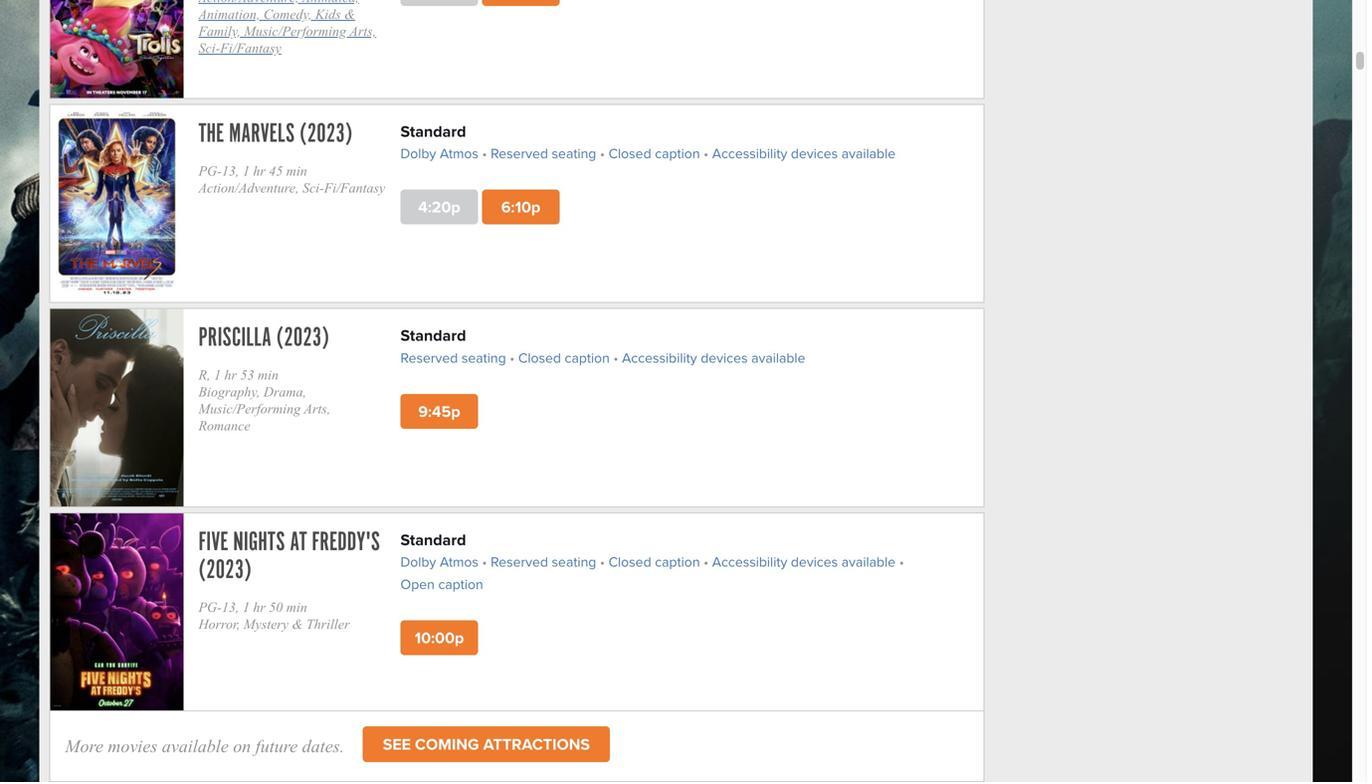 Task type: describe. For each thing, give the bounding box(es) containing it.
select a movie time to buy standard showtimes element for at
[[401, 528, 964, 551]]

family,
[[199, 23, 241, 39]]

1 inside "r, 1 hr 53 min biography, drama, music/performing arts, romance"
[[214, 367, 221, 383]]

min for nights
[[286, 600, 307, 615]]

reserved for five nights at freddy's (2023)
[[491, 552, 548, 572]]

53
[[240, 367, 254, 383]]

priscilla
[[199, 322, 271, 353]]

drama,
[[264, 384, 307, 400]]

marvels
[[229, 118, 295, 149]]

dates.
[[302, 737, 344, 757]]

min inside "r, 1 hr 53 min biography, drama, music/performing arts, romance"
[[258, 367, 279, 383]]

caption for closed caption button associated with the marvels (2023)
[[655, 143, 700, 163]]

standard for five nights at freddy's (2023)
[[401, 528, 466, 551]]

sci- inside action/adventure, animated, animation, comedy, kids & family, music/performing arts, sci-fi/fantasy
[[199, 40, 220, 56]]

animated,
[[302, 0, 359, 5]]

9:45p
[[418, 399, 460, 423]]

reserved seating button for five nights at freddy's (2023)
[[491, 551, 596, 573]]

pg- for the marvels (2023)
[[199, 163, 222, 178]]

devices inside accessibility devices available open caption
[[791, 552, 838, 572]]

animation,
[[199, 6, 260, 22]]

1 vertical spatial seating
[[462, 348, 506, 368]]

the marvels (2023)
[[199, 118, 353, 149]]

0 vertical spatial (2023)
[[300, 118, 353, 149]]

dolby for five nights at freddy's (2023)
[[401, 552, 436, 572]]

hr inside "r, 1 hr 53 min biography, drama, music/performing arts, romance"
[[224, 367, 237, 383]]

2 select a movie time to buy standard showtimes element from the top
[[401, 324, 811, 347]]

open caption button
[[401, 573, 483, 596]]

accessibility devices available open caption
[[401, 552, 896, 594]]

dolby atmos for five nights at freddy's (2023)
[[401, 552, 479, 572]]

50
[[269, 600, 283, 615]]

6:10p
[[501, 195, 541, 218]]

closed for the marvels (2023)
[[609, 143, 651, 163]]

available inside accessibility devices available open caption
[[842, 552, 896, 572]]

open
[[401, 574, 435, 594]]

more
[[65, 737, 103, 757]]

dolby for the marvels (2023)
[[401, 143, 436, 163]]

kids
[[315, 6, 341, 22]]

priscilla (2023)
[[199, 322, 329, 353]]

action/adventure, animated, animation, comedy, kids & family, music/performing arts, sci-fi/fantasy
[[199, 0, 376, 56]]

4:20 pm showtime element
[[401, 190, 478, 224]]

1 vertical spatial closed caption
[[518, 348, 610, 368]]

accessibility inside accessibility devices available open caption
[[712, 552, 788, 572]]

future
[[256, 737, 298, 757]]

1 vertical spatial reserved seating
[[401, 348, 506, 368]]

closed for five nights at freddy's (2023)
[[609, 552, 651, 572]]

accessibility devices available button for five nights at freddy's (2023)
[[712, 551, 896, 573]]

fi/fantasy inside pg-13, 1 hr 45 min action/adventure, sci-fi/fantasy
[[324, 180, 385, 195]]

6:10p link
[[482, 190, 560, 224]]

10:00p
[[415, 626, 464, 649]]

accessibility devices available for 'accessibility devices available' button for the marvels (2023)
[[712, 143, 896, 163]]

1 for marvels
[[243, 163, 250, 178]]

music/performing for comedy,
[[244, 23, 346, 39]]

1 vertical spatial accessibility devices available button
[[622, 347, 806, 369]]

1 vertical spatial reserved seating button
[[401, 347, 506, 369]]

five
[[199, 526, 228, 558]]

the
[[199, 118, 224, 149]]

action/adventure, animated, animation, comedy, kids & family, music/performing arts, sci-fi/fantasy link
[[50, 0, 386, 98]]

accessibility for 'accessibility devices available' button for the marvels (2023)
[[712, 143, 788, 163]]

pg-13, 1 hr 45 min action/adventure, sci-fi/fantasy
[[199, 163, 385, 195]]

13, for nights
[[222, 600, 239, 615]]

4:20p
[[418, 195, 461, 218]]

see coming attractions
[[383, 733, 590, 756]]



Task type: vqa. For each thing, say whether or not it's contained in the screenshot.
Comedy,
yes



Task type: locate. For each thing, give the bounding box(es) containing it.
1 vertical spatial select a movie time to buy standard showtimes element
[[401, 324, 811, 347]]

0 vertical spatial dolby atmos
[[401, 143, 479, 163]]

pg- for five nights at freddy's (2023)
[[199, 600, 222, 615]]

arts, inside action/adventure, animated, animation, comedy, kids & family, music/performing arts, sci-fi/fantasy
[[350, 23, 376, 39]]

romance
[[199, 418, 250, 433]]

1 vertical spatial accessibility devices available
[[622, 348, 806, 368]]

0 vertical spatial dolby
[[401, 143, 436, 163]]

&
[[344, 6, 355, 22], [292, 616, 303, 632]]

13, for marvels
[[222, 163, 239, 178]]

coming
[[415, 733, 479, 756]]

2 vertical spatial devices
[[791, 552, 838, 572]]

1 up mystery
[[243, 600, 250, 615]]

see
[[383, 733, 411, 756]]

2 dolby atmos from the top
[[401, 552, 479, 572]]

action/adventure, down 45
[[199, 180, 299, 195]]

1 vertical spatial 13,
[[222, 600, 239, 615]]

1 vertical spatial accessibility
[[622, 348, 697, 368]]

freddy's
[[312, 526, 380, 558]]

2 vertical spatial accessibility
[[712, 552, 788, 572]]

0 vertical spatial min
[[286, 163, 307, 178]]

five nights at freddy's (2023)
[[199, 526, 380, 586]]

0 horizontal spatial sci-
[[199, 40, 220, 56]]

(2023) up pg-13, 1 hr 45 min action/adventure, sci-fi/fantasy at the left top of page
[[300, 118, 353, 149]]

attractions
[[483, 733, 590, 756]]

2 vertical spatial seating
[[552, 552, 596, 572]]

45
[[269, 163, 283, 178]]

1 horizontal spatial fi/fantasy
[[324, 180, 385, 195]]

13, up horror,
[[222, 600, 239, 615]]

music/performing down "comedy,"
[[244, 23, 346, 39]]

pg- inside pg-13, 1 hr 45 min action/adventure, sci-fi/fantasy
[[199, 163, 222, 178]]

accessibility devices available for 'accessibility devices available' button to the middle
[[622, 348, 806, 368]]

10:00p link
[[401, 621, 478, 655]]

hr left 50
[[253, 600, 266, 615]]

0 vertical spatial devices
[[791, 143, 838, 163]]

movies
[[108, 737, 158, 757]]

2 pg- from the top
[[199, 600, 222, 615]]

reserved seating button
[[491, 142, 596, 165], [401, 347, 506, 369], [491, 551, 596, 573]]

hr inside pg-13, 1 hr 50 min horror, mystery & thriller
[[253, 600, 266, 615]]

1 select a movie time to buy standard showtimes element from the top
[[401, 119, 901, 143]]

caption for closed caption button to the middle
[[565, 348, 610, 368]]

0 vertical spatial closed caption button
[[609, 142, 700, 165]]

atmos for five nights at freddy's (2023)
[[440, 552, 479, 572]]

0 vertical spatial &
[[344, 6, 355, 22]]

pg-
[[199, 163, 222, 178], [199, 600, 222, 615]]

0 vertical spatial fi/fantasy
[[220, 40, 281, 56]]

standard
[[401, 119, 466, 143], [401, 324, 466, 347], [401, 528, 466, 551]]

min for marvels
[[286, 163, 307, 178]]

2 action/adventure, from the top
[[199, 180, 299, 195]]

select a movie time to buy standard showtimes element
[[401, 119, 901, 143], [401, 324, 811, 347], [401, 528, 964, 551]]

1 right r,
[[214, 367, 221, 383]]

0 vertical spatial accessibility
[[712, 143, 788, 163]]

hr left 53
[[224, 367, 237, 383]]

closed caption button for the marvels (2023)
[[609, 142, 700, 165]]

0 vertical spatial accessibility devices available button
[[712, 142, 896, 165]]

1 for nights
[[243, 600, 250, 615]]

0 vertical spatial pg-
[[199, 163, 222, 178]]

0 vertical spatial reserved
[[491, 143, 548, 163]]

r, 1 hr 53 min biography, drama, music/performing arts, romance
[[199, 367, 331, 433]]

reserved
[[491, 143, 548, 163], [401, 348, 458, 368], [491, 552, 548, 572]]

fi/fantasy
[[220, 40, 281, 56], [324, 180, 385, 195]]

sci-
[[199, 40, 220, 56], [302, 180, 324, 195]]

0 vertical spatial atmos
[[440, 143, 479, 163]]

0 vertical spatial closed caption
[[609, 143, 700, 163]]

sci- down family,
[[199, 40, 220, 56]]

music/performing inside action/adventure, animated, animation, comedy, kids & family, music/performing arts, sci-fi/fantasy
[[244, 23, 346, 39]]

dolby
[[401, 143, 436, 163], [401, 552, 436, 572]]

caption
[[655, 143, 700, 163], [565, 348, 610, 368], [655, 552, 700, 572], [438, 574, 483, 594]]

music/performing down biography,
[[199, 401, 301, 417]]

closed caption for five nights at freddy's (2023)
[[609, 552, 700, 572]]

1 horizontal spatial &
[[344, 6, 355, 22]]

action/adventure,
[[199, 0, 299, 5], [199, 180, 299, 195]]

closed caption for the marvels (2023)
[[609, 143, 700, 163]]

2 vertical spatial standard
[[401, 528, 466, 551]]

caption inside accessibility devices available open caption
[[438, 574, 483, 594]]

1
[[243, 163, 250, 178], [214, 367, 221, 383], [243, 600, 250, 615]]

seating for five nights at freddy's (2023)
[[552, 552, 596, 572]]

accessibility devices available button for the marvels (2023)
[[712, 142, 896, 165]]

reserved seating for five nights at freddy's (2023)
[[491, 552, 596, 572]]

1 dolby atmos from the top
[[401, 143, 479, 163]]

atmos
[[440, 143, 479, 163], [440, 552, 479, 572]]

thriller
[[306, 616, 350, 632]]

1 vertical spatial min
[[258, 367, 279, 383]]

1 vertical spatial reserved
[[401, 348, 458, 368]]

1 vertical spatial dolby atmos button
[[401, 551, 479, 573]]

dolby atmos button for five nights at freddy's (2023)
[[401, 551, 479, 573]]

2 vertical spatial accessibility devices available button
[[712, 551, 896, 573]]

available
[[842, 143, 896, 163], [751, 348, 806, 368], [842, 552, 896, 572], [162, 737, 229, 757]]

3 select a movie time to buy standard showtimes element from the top
[[401, 528, 964, 551]]

r,
[[199, 367, 211, 383]]

1 pg- from the top
[[199, 163, 222, 178]]

13, inside pg-13, 1 hr 50 min horror, mystery & thriller
[[222, 600, 239, 615]]

1 vertical spatial closed
[[518, 348, 561, 368]]

1 inside pg-13, 1 hr 50 min horror, mystery & thriller
[[243, 600, 250, 615]]

min inside pg-13, 1 hr 45 min action/adventure, sci-fi/fantasy
[[286, 163, 307, 178]]

hr
[[253, 163, 266, 178], [224, 367, 237, 383], [253, 600, 266, 615]]

closed caption button for five nights at freddy's (2023)
[[609, 551, 700, 573]]

nights
[[233, 526, 285, 558]]

9:45p link
[[401, 394, 478, 429]]

action/adventure, up animation,
[[199, 0, 299, 5]]

closed caption
[[609, 143, 700, 163], [518, 348, 610, 368], [609, 552, 700, 572]]

2 vertical spatial reserved seating button
[[491, 551, 596, 573]]

13, inside pg-13, 1 hr 45 min action/adventure, sci-fi/fantasy
[[222, 163, 239, 178]]

hr for marvels
[[253, 163, 266, 178]]

1 vertical spatial (2023)
[[276, 322, 329, 353]]

& inside action/adventure, animated, animation, comedy, kids & family, music/performing arts, sci-fi/fantasy
[[344, 6, 355, 22]]

caption for closed caption button corresponding to five nights at freddy's (2023)
[[655, 552, 700, 572]]

1 vertical spatial arts,
[[304, 401, 331, 417]]

fi/fantasy left 4:20p
[[324, 180, 385, 195]]

closed
[[609, 143, 651, 163], [518, 348, 561, 368], [609, 552, 651, 572]]

sci- inside pg-13, 1 hr 45 min action/adventure, sci-fi/fantasy
[[302, 180, 324, 195]]

2 vertical spatial reserved
[[491, 552, 548, 572]]

on
[[233, 737, 251, 757]]

1 vertical spatial &
[[292, 616, 303, 632]]

min
[[286, 163, 307, 178], [258, 367, 279, 383], [286, 600, 307, 615]]

2 vertical spatial min
[[286, 600, 307, 615]]

1 horizontal spatial sci-
[[302, 180, 324, 195]]

min right 53
[[258, 367, 279, 383]]

arts, down the drama,
[[304, 401, 331, 417]]

1 horizontal spatial arts,
[[350, 23, 376, 39]]

2 atmos from the top
[[440, 552, 479, 572]]

1 vertical spatial music/performing
[[199, 401, 301, 417]]

fi/fantasy inside action/adventure, animated, animation, comedy, kids & family, music/performing arts, sci-fi/fantasy
[[220, 40, 281, 56]]

min right 50
[[286, 600, 307, 615]]

arts, for r, 1 hr 53 min biography, drama, music/performing arts, romance
[[304, 401, 331, 417]]

2 dolby from the top
[[401, 552, 436, 572]]

reserved for the marvels (2023)
[[491, 143, 548, 163]]

1 action/adventure, from the top
[[199, 0, 299, 5]]

hr for nights
[[253, 600, 266, 615]]

reserved seating button for the marvels (2023)
[[491, 142, 596, 165]]

sci- down the marvels (2023)
[[302, 180, 324, 195]]

3 standard from the top
[[401, 528, 466, 551]]

0 vertical spatial 1
[[243, 163, 250, 178]]

reserved seating for the marvels (2023)
[[491, 143, 596, 163]]

dolby atmos button
[[401, 142, 479, 165], [401, 551, 479, 573]]

2 vertical spatial reserved seating
[[491, 552, 596, 572]]

pg- up horror,
[[199, 600, 222, 615]]

pg- inside pg-13, 1 hr 50 min horror, mystery & thriller
[[199, 600, 222, 615]]

1 vertical spatial closed caption button
[[518, 347, 610, 369]]

see coming attractions link
[[363, 727, 610, 763]]

2 vertical spatial closed caption
[[609, 552, 700, 572]]

1 vertical spatial atmos
[[440, 552, 479, 572]]

dolby atmos up 4:20p
[[401, 143, 479, 163]]

horror,
[[199, 616, 240, 632]]

hr left 45
[[253, 163, 266, 178]]

2 vertical spatial hr
[[253, 600, 266, 615]]

0 horizontal spatial &
[[292, 616, 303, 632]]

13,
[[222, 163, 239, 178], [222, 600, 239, 615]]

1 vertical spatial hr
[[224, 367, 237, 383]]

standard up 9:45p
[[401, 324, 466, 347]]

dolby atmos button for the marvels (2023)
[[401, 142, 479, 165]]

0 vertical spatial hr
[[253, 163, 266, 178]]

standard up 4:20p
[[401, 119, 466, 143]]

1 vertical spatial sci-
[[302, 180, 324, 195]]

at
[[290, 526, 307, 558]]

standard for priscilla (2023)
[[401, 324, 466, 347]]

1 left 45
[[243, 163, 250, 178]]

reserved seating
[[491, 143, 596, 163], [401, 348, 506, 368], [491, 552, 596, 572]]

dolby atmos button up open
[[401, 551, 479, 573]]

dolby up 4:20p
[[401, 143, 436, 163]]

1 standard from the top
[[401, 119, 466, 143]]

(2023) up horror,
[[199, 554, 252, 586]]

1 vertical spatial dolby
[[401, 552, 436, 572]]

0 horizontal spatial fi/fantasy
[[220, 40, 281, 56]]

1 vertical spatial devices
[[701, 348, 748, 368]]

1 vertical spatial standard
[[401, 324, 466, 347]]

action/adventure, inside pg-13, 1 hr 45 min action/adventure, sci-fi/fantasy
[[199, 180, 299, 195]]

1 vertical spatial dolby atmos
[[401, 552, 479, 572]]

(2023) inside five nights at freddy's (2023)
[[199, 554, 252, 586]]

accessibility for 'accessibility devices available' button to the middle
[[622, 348, 697, 368]]

standard up "open caption" button
[[401, 528, 466, 551]]

0 vertical spatial sci-
[[199, 40, 220, 56]]

1 vertical spatial pg-
[[199, 600, 222, 615]]

dolby up open
[[401, 552, 436, 572]]

min inside pg-13, 1 hr 50 min horror, mystery & thriller
[[286, 600, 307, 615]]

1 13, from the top
[[222, 163, 239, 178]]

devices
[[791, 143, 838, 163], [701, 348, 748, 368], [791, 552, 838, 572]]

2 vertical spatial closed
[[609, 552, 651, 572]]

1 atmos from the top
[[440, 143, 479, 163]]

dolby atmos up "open caption" button
[[401, 552, 479, 572]]

0 vertical spatial reserved seating button
[[491, 142, 596, 165]]

0 vertical spatial seating
[[552, 143, 596, 163]]

atmos up "open caption" button
[[440, 552, 479, 572]]

hr inside pg-13, 1 hr 45 min action/adventure, sci-fi/fantasy
[[253, 163, 266, 178]]

0 vertical spatial 13,
[[222, 163, 239, 178]]

2 vertical spatial closed caption button
[[609, 551, 700, 573]]

1 vertical spatial fi/fantasy
[[324, 180, 385, 195]]

& left thriller
[[292, 616, 303, 632]]

2 vertical spatial 1
[[243, 600, 250, 615]]

1 inside pg-13, 1 hr 45 min action/adventure, sci-fi/fantasy
[[243, 163, 250, 178]]

accessibility devices available button
[[712, 142, 896, 165], [622, 347, 806, 369], [712, 551, 896, 573]]

1 vertical spatial action/adventure,
[[199, 180, 299, 195]]

1 dolby from the top
[[401, 143, 436, 163]]

(2023) up the drama,
[[276, 322, 329, 353]]

2 standard from the top
[[401, 324, 466, 347]]

0 horizontal spatial arts,
[[304, 401, 331, 417]]

pg-13, 1 hr 50 min horror, mystery & thriller
[[199, 600, 350, 632]]

0 vertical spatial standard
[[401, 119, 466, 143]]

music/performing inside "r, 1 hr 53 min biography, drama, music/performing arts, romance"
[[199, 401, 301, 417]]

arts, inside "r, 1 hr 53 min biography, drama, music/performing arts, romance"
[[304, 401, 331, 417]]

seating
[[552, 143, 596, 163], [462, 348, 506, 368], [552, 552, 596, 572]]

dolby atmos button up 4:20p
[[401, 142, 479, 165]]

2 13, from the top
[[222, 600, 239, 615]]

2 dolby atmos button from the top
[[401, 551, 479, 573]]

0 vertical spatial music/performing
[[244, 23, 346, 39]]

more movies available on future dates.
[[65, 737, 344, 757]]

dolby atmos
[[401, 143, 479, 163], [401, 552, 479, 572]]

accessibility devices available
[[712, 143, 896, 163], [622, 348, 806, 368]]

2 vertical spatial select a movie time to buy standard showtimes element
[[401, 528, 964, 551]]

arts,
[[350, 23, 376, 39], [304, 401, 331, 417]]

1 dolby atmos button from the top
[[401, 142, 479, 165]]

0 vertical spatial select a movie time to buy standard showtimes element
[[401, 119, 901, 143]]

13, down the
[[222, 163, 239, 178]]

accessibility
[[712, 143, 788, 163], [622, 348, 697, 368], [712, 552, 788, 572]]

2 vertical spatial (2023)
[[199, 554, 252, 586]]

0 vertical spatial closed
[[609, 143, 651, 163]]

0 vertical spatial reserved seating
[[491, 143, 596, 163]]

(2023)
[[300, 118, 353, 149], [276, 322, 329, 353], [199, 554, 252, 586]]

& right kids
[[344, 6, 355, 22]]

atmos up 4:20p
[[440, 143, 479, 163]]

& inside pg-13, 1 hr 50 min horror, mystery & thriller
[[292, 616, 303, 632]]

closed caption button
[[609, 142, 700, 165], [518, 347, 610, 369], [609, 551, 700, 573]]

seating for the marvels (2023)
[[552, 143, 596, 163]]

arts, for action/adventure, animated, animation, comedy, kids & family, music/performing arts, sci-fi/fantasy
[[350, 23, 376, 39]]

fi/fantasy down family,
[[220, 40, 281, 56]]

pg- down the
[[199, 163, 222, 178]]

0 vertical spatial accessibility devices available
[[712, 143, 896, 163]]

min right 45
[[286, 163, 307, 178]]

select a movie time to buy standard showtimes element for (2023)
[[401, 119, 901, 143]]

music/performing for 53
[[199, 401, 301, 417]]

standard for the marvels (2023)
[[401, 119, 466, 143]]

mystery
[[244, 616, 289, 632]]

action/adventure, inside action/adventure, animated, animation, comedy, kids & family, music/performing arts, sci-fi/fantasy
[[199, 0, 299, 5]]

1 vertical spatial 1
[[214, 367, 221, 383]]

arts, down animated,
[[350, 23, 376, 39]]

dolby atmos for the marvels (2023)
[[401, 143, 479, 163]]

music/performing
[[244, 23, 346, 39], [199, 401, 301, 417]]

0 vertical spatial arts,
[[350, 23, 376, 39]]

atmos for the marvels (2023)
[[440, 143, 479, 163]]

0 vertical spatial dolby atmos button
[[401, 142, 479, 165]]

biography,
[[199, 384, 260, 400]]

comedy,
[[264, 6, 312, 22]]

0 vertical spatial action/adventure,
[[199, 0, 299, 5]]



